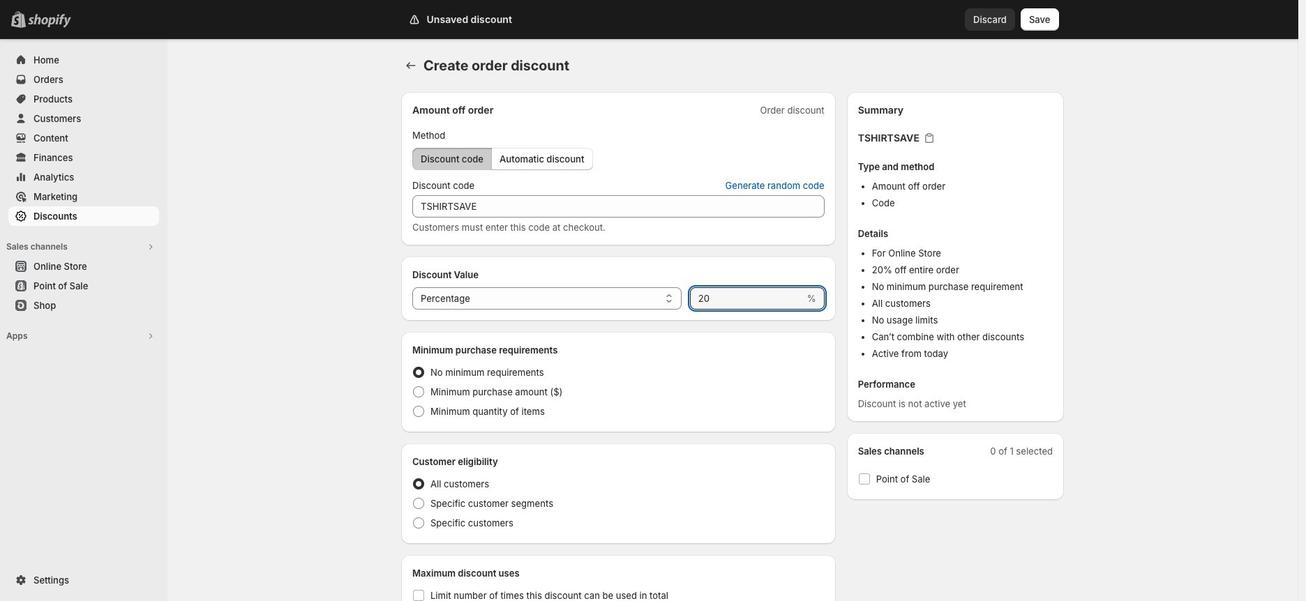 Task type: describe. For each thing, give the bounding box(es) containing it.
shopify image
[[28, 14, 71, 28]]



Task type: locate. For each thing, give the bounding box(es) containing it.
None text field
[[413, 195, 825, 218], [690, 288, 805, 310], [413, 195, 825, 218], [690, 288, 805, 310]]



Task type: vqa. For each thing, say whether or not it's contained in the screenshot.
Search collections text field at the top of the page
no



